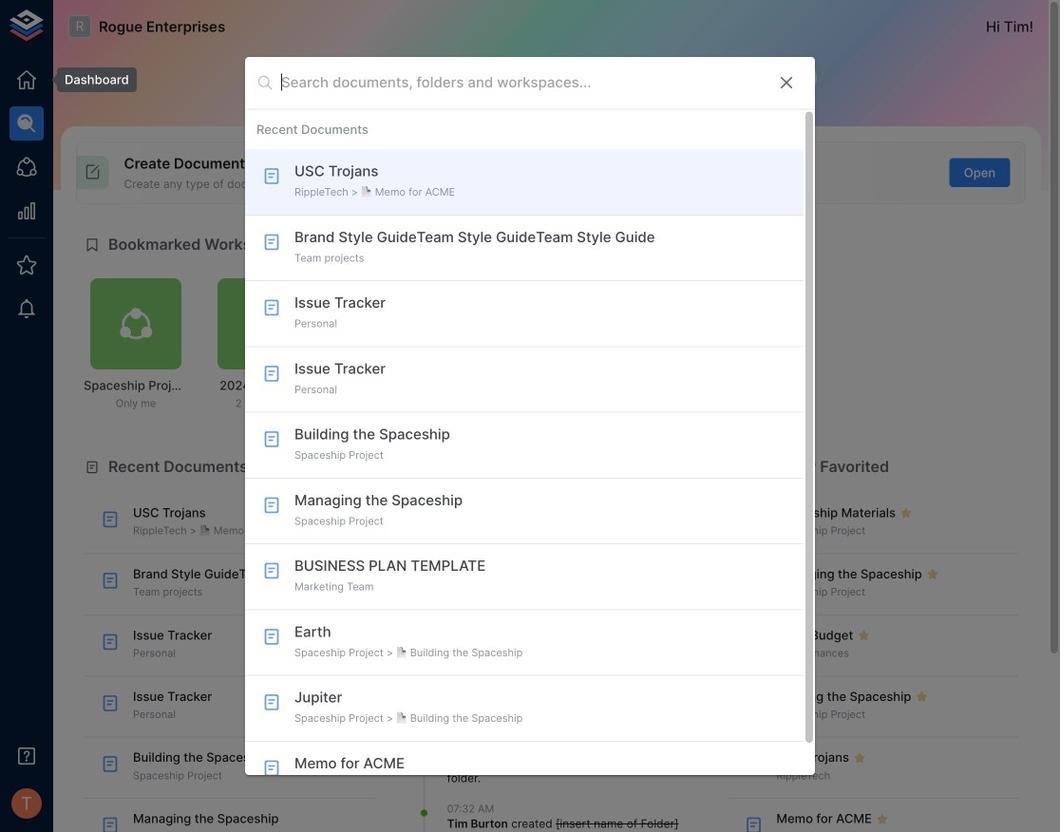 Task type: vqa. For each thing, say whether or not it's contained in the screenshot.
Search documents, folders and workspaces... text box
yes



Task type: locate. For each thing, give the bounding box(es) containing it.
tooltip
[[44, 67, 137, 92]]

dialog
[[245, 57, 816, 808]]



Task type: describe. For each thing, give the bounding box(es) containing it.
Search documents, folders and workspaces... text field
[[281, 68, 762, 97]]



